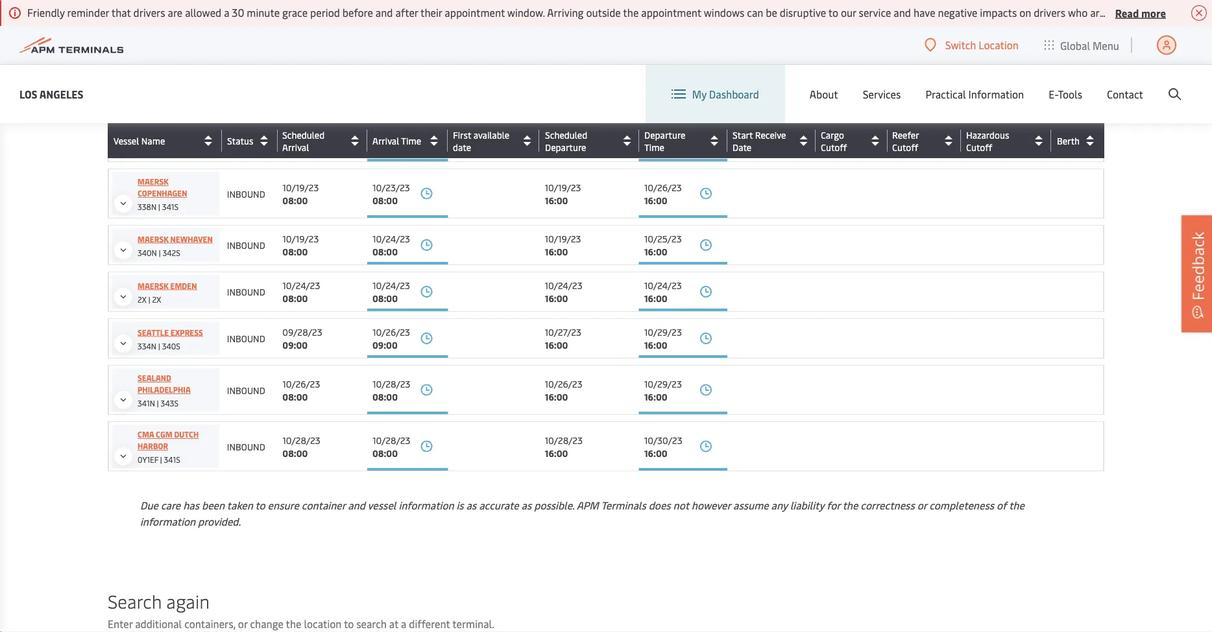 Task type: describe. For each thing, give the bounding box(es) containing it.
1 that from the left
[[111, 6, 131, 19]]

2 on from the left
[[1120, 6, 1131, 19]]

09:00 for 09/28/23 09:00
[[283, 339, 308, 351]]

emden
[[170, 281, 197, 291]]

342s inside button
[[162, 51, 180, 61]]

2 as from the left
[[522, 499, 532, 513]]

scheduled departure button
[[545, 129, 636, 153]]

1083w
[[165, 4, 189, 15]]

working 08:00
[[227, 43, 308, 61]]

departure inside scheduled departure
[[545, 141, 586, 153]]

maersk newhaven 340n | 342s
[[138, 234, 213, 258]]

10/30/23 16:00
[[644, 434, 683, 460]]

10/26/23 08:00
[[283, 378, 320, 403]]

1083e | 1083w button
[[114, 0, 189, 15]]

maersk glacier 339n | 341s
[[138, 131, 201, 155]]

friendly reminder that drivers are allowed a 30 minute grace period before and after their appointment window. arriving outside the appointment windows can be disruptive to our service and have negative impacts on drivers who arrive on time. drivers that
[[27, 6, 1213, 19]]

10/25/23 16:00
[[644, 233, 682, 258]]

2 10/24/23 16:00 from the left
[[644, 279, 682, 305]]

change
[[250, 618, 284, 632]]

available
[[474, 129, 510, 141]]

0 vertical spatial 10/19/23 08:00
[[373, 129, 409, 155]]

status
[[227, 135, 253, 147]]

grace
[[282, 6, 308, 19]]

status button
[[227, 130, 275, 151]]

liability
[[790, 499, 824, 513]]

341s for glacier
[[162, 144, 178, 155]]

| inside "button"
[[161, 4, 163, 15]]

10/23/23 04:00
[[644, 83, 682, 108]]

| for maersk newhaven 340n | 342s
[[159, 248, 161, 258]]

contact
[[1107, 87, 1144, 101]]

hazardous
[[967, 129, 1010, 141]]

start
[[733, 129, 753, 141]]

341s inside cma cgm dutch harbor 0y1ef | 341s
[[164, 455, 180, 465]]

friendly
[[27, 6, 65, 19]]

cargo cutoff
[[821, 129, 847, 153]]

vessel name button
[[114, 130, 219, 151]]

1 horizontal spatial 10/26/23 16:00
[[644, 181, 682, 206]]

my dashboard
[[692, 87, 759, 101]]

tools
[[1058, 87, 1083, 101]]

taken
[[227, 499, 253, 513]]

search
[[356, 618, 387, 632]]

10/28/23 08:00 for 10/28/23
[[373, 434, 411, 460]]

global menu
[[1061, 38, 1120, 52]]

cutoff for cargo
[[821, 141, 847, 153]]

read more
[[1116, 6, 1166, 20]]

10/28/23 08:00 for 10/26/23
[[373, 378, 411, 403]]

inbound for sealand philadelphia
[[227, 384, 265, 397]]

0 vertical spatial information
[[399, 499, 454, 513]]

1 2x from the left
[[138, 294, 147, 305]]

services button
[[863, 65, 901, 123]]

10/12/23 for 08:00
[[283, 129, 319, 142]]

| inside cma cgm dutch harbor 0y1ef | 341s
[[160, 455, 162, 465]]

0 horizontal spatial information
[[140, 515, 195, 529]]

1 on from the left
[[1020, 6, 1032, 19]]

global menu button
[[1032, 26, 1133, 65]]

09/28/23 09:00
[[283, 326, 322, 351]]

read
[[1116, 6, 1139, 20]]

possible.
[[534, 499, 575, 513]]

information
[[969, 87, 1024, 101]]

16:00 inside 10/25/23 16:00
[[644, 246, 668, 258]]

scheduled arrival button
[[282, 129, 364, 153]]

09/28/23
[[283, 326, 322, 339]]

seattle express 334n | 340s
[[138, 327, 203, 351]]

maersk copenhagen 338n | 341s
[[138, 177, 187, 212]]

my
[[692, 87, 707, 101]]

inbound for cma cgm dutch harbor
[[227, 441, 265, 453]]

16:00 inside 10/21/23 16:00
[[644, 142, 668, 155]]

10/24/23 down 10/25/23 16:00
[[644, 279, 682, 292]]

04:00
[[644, 96, 670, 108]]

10/12/23 08:00
[[283, 129, 319, 155]]

containers,
[[184, 618, 236, 632]]

drivers
[[1160, 6, 1192, 19]]

feedback button
[[1182, 216, 1213, 333]]

is
[[457, 499, 464, 513]]

maersk for 10/24/23
[[138, 281, 169, 291]]

maersk inside maersk glacier 339n | 341s
[[138, 131, 169, 141]]

10/19/23 16:00 for 10/26/23
[[545, 181, 581, 206]]

338n inside maersk copenhagen 338n | 341s
[[138, 202, 157, 212]]

340n
[[138, 248, 157, 258]]

10/28/23 08:00 down 10/26/23 08:00
[[283, 434, 321, 460]]

10/24/23 up 09/28/23
[[283, 279, 320, 292]]

assume
[[733, 499, 769, 513]]

| for maersk copenhagen 338n | 341s
[[158, 202, 160, 212]]

hazardous cutoff
[[967, 129, 1010, 153]]

10/21/23 16:00
[[644, 129, 680, 155]]

feedback
[[1188, 232, 1209, 301]]

newhaven
[[170, 234, 213, 244]]

the right for
[[843, 499, 858, 513]]

search again enter additional containers, or change the location to search at a different terminal.
[[108, 589, 495, 632]]

2 that from the left
[[1195, 6, 1213, 19]]

| for maersk emden 2x | 2x
[[148, 294, 150, 305]]

outside
[[586, 6, 621, 19]]

338n | 342s button
[[114, 37, 193, 62]]

different
[[409, 618, 450, 632]]

inbound for maersk newhaven
[[227, 239, 265, 252]]

berth
[[1057, 135, 1080, 147]]

or inside search again enter additional containers, or change the location to search at a different terminal.
[[238, 618, 248, 632]]

339n
[[138, 144, 156, 155]]

has
[[183, 499, 199, 513]]

reefer cutoff button
[[893, 129, 958, 153]]

who
[[1068, 6, 1088, 19]]

10/23/23 for 08:00
[[373, 181, 410, 193]]

arriving
[[547, 6, 584, 19]]

correctness
[[861, 499, 915, 513]]

343s
[[161, 399, 179, 409]]

30
[[232, 6, 244, 19]]

e-tools
[[1049, 87, 1083, 101]]

of
[[997, 499, 1007, 513]]

10/29/23 for 10/26/23
[[644, 378, 682, 390]]

0 vertical spatial a
[[224, 6, 229, 19]]

not
[[674, 499, 689, 513]]

1 horizontal spatial departure
[[645, 129, 686, 141]]

copenhagen
[[138, 188, 187, 199]]

before
[[343, 6, 373, 19]]

1 drivers from the left
[[133, 6, 165, 19]]

1 horizontal spatial and
[[376, 6, 393, 19]]

338n | 342s
[[138, 51, 180, 61]]

time for departure time
[[645, 141, 665, 153]]

2 appointment from the left
[[641, 6, 702, 19]]

name
[[141, 135, 165, 147]]

sealand philadelphia 341n | 343s
[[138, 373, 191, 409]]

inbound for maersk emden
[[227, 286, 265, 298]]

a inside search again enter additional containers, or change the location to search at a different terminal.
[[401, 618, 407, 632]]

los angeles
[[19, 87, 83, 101]]

los
[[19, 87, 37, 101]]



Task type: locate. For each thing, give the bounding box(es) containing it.
0 horizontal spatial on
[[1020, 6, 1032, 19]]

10/24/23 up 10/26/23 09:00
[[373, 279, 410, 292]]

a right at
[[401, 618, 407, 632]]

0 horizontal spatial 10/26/23 16:00
[[545, 378, 583, 403]]

as right is
[[466, 499, 477, 513]]

10/24/23 16:00
[[545, 279, 583, 305], [644, 279, 682, 305]]

1 cutoff from the left
[[821, 141, 847, 153]]

2 horizontal spatial and
[[894, 6, 911, 19]]

1 vertical spatial a
[[401, 618, 407, 632]]

1 horizontal spatial that
[[1195, 6, 1213, 19]]

arrive
[[1091, 6, 1117, 19]]

inbound down status button at left
[[227, 188, 265, 200]]

10/12/23 for 16:00
[[545, 129, 581, 142]]

terminals
[[601, 499, 646, 513]]

2 maersk from the top
[[138, 177, 169, 187]]

10/24/23 08:00 up 09/28/23
[[283, 279, 320, 305]]

negative
[[938, 6, 978, 19]]

inbound for seattle express
[[227, 333, 265, 345]]

1 horizontal spatial arrival
[[373, 135, 399, 147]]

have
[[914, 6, 936, 19]]

inbound
[[227, 136, 265, 148], [227, 188, 265, 200], [227, 239, 265, 252], [227, 286, 265, 298], [227, 333, 265, 345], [227, 384, 265, 397], [227, 441, 265, 453]]

after
[[396, 6, 418, 19]]

at
[[389, 618, 399, 632]]

0 horizontal spatial 10/12/23
[[283, 129, 319, 142]]

disruptive
[[780, 6, 826, 19]]

341s down harbor
[[164, 455, 180, 465]]

10/19/23 16:00 for 10/25/23
[[545, 233, 581, 258]]

| inside maersk glacier 339n | 341s
[[158, 144, 160, 155]]

los angeles link
[[19, 86, 83, 102]]

to left search
[[344, 618, 354, 632]]

inbound left 10/26/23 08:00
[[227, 384, 265, 397]]

10/28/23 08:00
[[373, 378, 411, 403], [283, 434, 321, 460], [373, 434, 411, 460]]

341s for copenhagen
[[162, 202, 179, 212]]

08:00 inside 10/12/23 08:00
[[283, 142, 308, 155]]

inbound right emden
[[227, 286, 265, 298]]

1 vertical spatial 338n
[[138, 202, 157, 212]]

2 cutoff from the left
[[893, 141, 919, 153]]

| right "1083e" at the left of the page
[[161, 4, 163, 15]]

2 10/12/23 from the left
[[545, 129, 581, 142]]

2 10/19/23 16:00 from the top
[[545, 233, 581, 258]]

the right change
[[286, 618, 302, 632]]

1 horizontal spatial as
[[522, 499, 532, 513]]

arrival up 10/23/23 08:00
[[373, 135, 399, 147]]

appointment left windows
[[641, 6, 702, 19]]

1 horizontal spatial 05:00
[[373, 2, 397, 15]]

cutoff for reefer
[[893, 141, 919, 153]]

342s
[[162, 51, 180, 61], [163, 248, 180, 258]]

16:00 inside '10/27/23 16:00'
[[545, 339, 568, 351]]

1083e | 1083w
[[138, 4, 189, 15]]

about button
[[810, 65, 838, 123]]

first available date
[[453, 129, 510, 153]]

10/28/23 08:00 up the vessel
[[373, 434, 411, 460]]

0 horizontal spatial as
[[466, 499, 477, 513]]

0 horizontal spatial or
[[238, 618, 248, 632]]

maersk up 339n
[[138, 131, 169, 141]]

10/23/23 for 04:00
[[644, 83, 682, 95]]

5 inbound from the top
[[227, 333, 265, 345]]

404
[[1057, 43, 1074, 55]]

2 vertical spatial 10/19/23 08:00
[[283, 233, 319, 258]]

departure time button
[[645, 129, 724, 153]]

10/24/23 16:00 up 10/27/23
[[545, 279, 583, 305]]

0 horizontal spatial departure
[[545, 141, 586, 153]]

angeles
[[39, 87, 83, 101]]

harbor
[[138, 441, 168, 452]]

to
[[829, 6, 839, 19], [255, 499, 265, 513], [344, 618, 354, 632]]

341s down glacier
[[162, 144, 178, 155]]

1 338n from the top
[[138, 51, 157, 61]]

information left is
[[399, 499, 454, 513]]

10/26/23 16:00 up 10/25/23
[[644, 181, 682, 206]]

and left after at the left of page
[[376, 6, 393, 19]]

0 horizontal spatial drivers
[[133, 6, 165, 19]]

| down '1083e | 1083w' on the top
[[158, 51, 160, 61]]

as
[[466, 499, 477, 513], [522, 499, 532, 513]]

maersk inside maersk copenhagen 338n | 341s
[[138, 177, 169, 187]]

338n down "copenhagen" on the left top
[[138, 202, 157, 212]]

| left 340s
[[158, 341, 160, 351]]

the inside search again enter additional containers, or change the location to search at a different terminal.
[[286, 618, 302, 632]]

location
[[979, 38, 1019, 52]]

glacier
[[170, 131, 201, 141]]

cutoff inside "reefer cutoff"
[[893, 141, 919, 153]]

terminal.
[[453, 618, 495, 632]]

inbound for maersk glacier
[[227, 136, 265, 148]]

impacts
[[980, 6, 1017, 19]]

2 scheduled from the left
[[545, 129, 588, 141]]

1 horizontal spatial scheduled
[[545, 129, 588, 141]]

1 vertical spatial 10/29/23 16:00
[[644, 378, 682, 403]]

2 vertical spatial to
[[344, 618, 354, 632]]

08:00 inside working 08:00
[[283, 49, 308, 61]]

maersk left emden
[[138, 281, 169, 291]]

or right "correctness"
[[918, 499, 927, 513]]

1 horizontal spatial drivers
[[1034, 6, 1066, 19]]

reefer
[[893, 129, 919, 141]]

3 inbound from the top
[[227, 239, 265, 252]]

| inside maersk emden 2x | 2x
[[148, 294, 150, 305]]

| right 340n on the left top of page
[[159, 248, 161, 258]]

location
[[304, 618, 342, 632]]

information down care
[[140, 515, 195, 529]]

0 horizontal spatial and
[[348, 499, 365, 513]]

start receive date
[[733, 129, 786, 153]]

| right 339n
[[158, 144, 160, 155]]

2 vertical spatial 341s
[[164, 455, 180, 465]]

1 05:00 from the left
[[283, 2, 307, 15]]

16:00 inside 10/28/23 16:00
[[545, 447, 568, 460]]

| inside button
[[158, 51, 160, 61]]

scheduled for departure
[[545, 129, 588, 141]]

1 vertical spatial 10/29/23
[[644, 378, 682, 390]]

2 horizontal spatial to
[[829, 6, 839, 19]]

to inside due care has been taken to ensure container and vessel information is as accurate as possible. apm terminals does not however assume any liability for the correctness or completeness of the information provided.
[[255, 499, 265, 513]]

10/29/23 for 10/27/23
[[644, 326, 682, 339]]

1 maersk from the top
[[138, 131, 169, 141]]

| right 0y1ef
[[160, 455, 162, 465]]

and left the have
[[894, 6, 911, 19]]

| for maersk glacier 339n | 341s
[[158, 144, 160, 155]]

10/23/23 up 04:00
[[644, 83, 682, 95]]

receive
[[755, 129, 786, 141]]

2 05:00 from the left
[[373, 2, 397, 15]]

1 horizontal spatial 10/23/23
[[644, 83, 682, 95]]

1 horizontal spatial 13:00
[[644, 2, 668, 15]]

10/26/23
[[644, 181, 682, 193], [373, 326, 410, 339], [283, 378, 320, 390], [545, 378, 583, 390]]

10/21/23
[[644, 129, 680, 142]]

1 horizontal spatial time
[[645, 141, 665, 153]]

due care has been taken to ensure container and vessel information is as accurate as possible. apm terminals does not however assume any liability for the correctness or completeness of the information provided.
[[140, 499, 1025, 529]]

more
[[1142, 6, 1166, 20]]

drivers left who
[[1034, 6, 1066, 19]]

apm
[[577, 499, 599, 513]]

| down "copenhagen" on the left top
[[158, 202, 160, 212]]

menu
[[1093, 38, 1120, 52]]

or inside due care has been taken to ensure container and vessel information is as accurate as possible. apm terminals does not however assume any liability for the correctness or completeness of the information provided.
[[918, 499, 927, 513]]

scheduled for arrival
[[282, 129, 325, 141]]

dashboard
[[709, 87, 759, 101]]

338n inside button
[[138, 51, 157, 61]]

allowed
[[185, 6, 222, 19]]

1 horizontal spatial cutoff
[[893, 141, 919, 153]]

1 horizontal spatial 2x
[[152, 294, 161, 305]]

cargo
[[821, 129, 844, 141]]

2 drivers from the left
[[1034, 6, 1066, 19]]

date
[[453, 141, 471, 153]]

1 vertical spatial 342s
[[163, 248, 180, 258]]

container
[[302, 499, 346, 513]]

contact button
[[1107, 65, 1144, 123]]

departure
[[645, 129, 686, 141], [545, 141, 586, 153]]

0 vertical spatial 341s
[[162, 144, 178, 155]]

341s inside maersk copenhagen 338n | 341s
[[162, 202, 179, 212]]

sealand
[[138, 373, 171, 384]]

1 horizontal spatial to
[[344, 618, 354, 632]]

as right accurate
[[522, 499, 532, 513]]

care
[[161, 499, 181, 513]]

10/24/23 08:00 down 10/23/23 08:00
[[373, 233, 410, 258]]

cutoff right cargo cutoff button
[[893, 141, 919, 153]]

10/27/23
[[545, 326, 582, 339]]

0 vertical spatial 10/19/23 16:00
[[545, 181, 581, 206]]

global
[[1061, 38, 1091, 52]]

2 inbound from the top
[[227, 188, 265, 200]]

340s
[[162, 341, 180, 351]]

10/29/23 16:00 for 10/26/23
[[644, 378, 682, 403]]

time down 04:00
[[645, 141, 665, 153]]

13:00 right outside
[[644, 2, 668, 15]]

to left our
[[829, 6, 839, 19]]

and left the vessel
[[348, 499, 365, 513]]

maersk inside maersk emden 2x | 2x
[[138, 281, 169, 291]]

seattle
[[138, 327, 169, 338]]

or left change
[[238, 618, 248, 632]]

1 vertical spatial to
[[255, 499, 265, 513]]

inbound left 09/28/23 09:00
[[227, 333, 265, 345]]

their
[[421, 6, 442, 19]]

1 vertical spatial 10/19/23 16:00
[[545, 233, 581, 258]]

0 horizontal spatial 10/23/23
[[373, 181, 410, 193]]

2 09:00 from the left
[[373, 339, 398, 351]]

maersk up "copenhagen" on the left top
[[138, 177, 169, 187]]

1 as from the left
[[466, 499, 477, 513]]

1 10/19/23 16:00 from the top
[[545, 181, 581, 206]]

additional
[[135, 618, 182, 632]]

1 horizontal spatial or
[[918, 499, 927, 513]]

1 vertical spatial 10/19/23 08:00
[[283, 181, 319, 206]]

minute
[[247, 6, 280, 19]]

scheduled departure
[[545, 129, 588, 153]]

0 horizontal spatial 10/24/23 16:00
[[545, 279, 583, 305]]

10/24/23 up 10/27/23
[[545, 279, 583, 292]]

cutoff for hazardous
[[967, 141, 993, 153]]

maersk for 10/25/23
[[138, 234, 169, 244]]

341s
[[162, 144, 178, 155], [162, 202, 179, 212], [164, 455, 180, 465]]

| inside sealand philadelphia 341n | 343s
[[157, 399, 159, 409]]

10/23/23 down arrival time
[[373, 181, 410, 193]]

appointment right their at the left top of the page
[[445, 6, 505, 19]]

10/26/23 16:00 down '10/27/23 16:00'
[[545, 378, 583, 403]]

to inside search again enter additional containers, or change the location to search at a different terminal.
[[344, 618, 354, 632]]

however
[[692, 499, 731, 513]]

0 horizontal spatial 09:00
[[283, 339, 308, 351]]

any
[[772, 499, 788, 513]]

1 scheduled from the left
[[282, 129, 325, 141]]

10/25/23
[[644, 233, 682, 245]]

1 13:00 from the left
[[545, 2, 568, 15]]

2 horizontal spatial cutoff
[[967, 141, 993, 153]]

the right of
[[1009, 499, 1025, 513]]

express
[[171, 327, 203, 338]]

0 horizontal spatial 13:00
[[545, 2, 568, 15]]

1 horizontal spatial on
[[1120, 6, 1131, 19]]

inbound right newhaven
[[227, 239, 265, 252]]

08:00 inside 10/26/23 08:00
[[283, 391, 308, 403]]

time left date
[[401, 135, 421, 147]]

0 horizontal spatial that
[[111, 6, 131, 19]]

arrival inside scheduled arrival
[[282, 141, 309, 153]]

0 vertical spatial 10/26/23 16:00
[[644, 181, 682, 206]]

1 inbound from the top
[[227, 136, 265, 148]]

0 vertical spatial 10/23/23
[[644, 83, 682, 95]]

the right outside
[[623, 6, 639, 19]]

10/19/23 16:00
[[545, 181, 581, 206], [545, 233, 581, 258]]

6 inbound from the top
[[227, 384, 265, 397]]

4 maersk from the top
[[138, 281, 169, 291]]

e-tools button
[[1049, 65, 1083, 123]]

1 horizontal spatial information
[[399, 499, 454, 513]]

1 horizontal spatial 10/24/23 16:00
[[644, 279, 682, 305]]

4 inbound from the top
[[227, 286, 265, 298]]

1 10/29/23 from the top
[[644, 326, 682, 339]]

10/24/23
[[373, 233, 410, 245], [283, 279, 320, 292], [373, 279, 410, 292], [545, 279, 583, 292], [644, 279, 682, 292]]

| right '341n'
[[157, 399, 159, 409]]

0 horizontal spatial a
[[224, 6, 229, 19]]

10/28/23 08:00 down 10/26/23 09:00
[[373, 378, 411, 403]]

maersk for 10/26/23
[[138, 177, 169, 187]]

05:00 left the period
[[283, 2, 307, 15]]

13:00 left outside
[[545, 2, 568, 15]]

0 vertical spatial 342s
[[162, 51, 180, 61]]

| inside maersk copenhagen 338n | 341s
[[158, 202, 160, 212]]

| for sealand philadelphia 341n | 343s
[[157, 399, 159, 409]]

cutoff inside hazardous cutoff
[[967, 141, 993, 153]]

1 vertical spatial information
[[140, 515, 195, 529]]

drivers left are at the top
[[133, 6, 165, 19]]

0 horizontal spatial 05:00
[[283, 2, 307, 15]]

1 vertical spatial or
[[238, 618, 248, 632]]

0 horizontal spatial 2x
[[138, 294, 147, 305]]

16:00 inside 10/30/23 16:00
[[644, 447, 668, 460]]

enter
[[108, 618, 133, 632]]

on left time.
[[1120, 6, 1131, 19]]

338n down "1083e" at the left of the page
[[138, 51, 157, 61]]

window.
[[507, 6, 545, 19]]

09:00 for 10/26/23 09:00
[[373, 339, 398, 351]]

341s inside maersk glacier 339n | 341s
[[162, 144, 178, 155]]

due
[[140, 499, 158, 513]]

10/23/23 08:00
[[373, 181, 410, 206]]

10/29/23 16:00 for 10/27/23
[[644, 326, 682, 351]]

1 horizontal spatial 10/12/23
[[545, 129, 581, 142]]

0 vertical spatial 338n
[[138, 51, 157, 61]]

1 horizontal spatial appointment
[[641, 6, 702, 19]]

1 10/24/23 16:00 from the left
[[545, 279, 583, 305]]

time for arrival time
[[401, 135, 421, 147]]

maersk up 340n on the left top of page
[[138, 234, 169, 244]]

on right the impacts
[[1020, 6, 1032, 19]]

that right drivers
[[1195, 6, 1213, 19]]

341s down "copenhagen" on the left top
[[162, 202, 179, 212]]

that left "1083e" at the left of the page
[[111, 6, 131, 19]]

service
[[859, 6, 892, 19]]

2 338n from the top
[[138, 202, 157, 212]]

2 10/29/23 from the top
[[644, 378, 682, 390]]

16:00 inside 10/12/23 16:00
[[545, 142, 568, 155]]

3 cutoff from the left
[[967, 141, 993, 153]]

342s down are at the top
[[162, 51, 180, 61]]

1 horizontal spatial 09:00
[[373, 339, 398, 351]]

08:00 inside 10/23/23 08:00
[[373, 194, 398, 206]]

the
[[623, 6, 639, 19], [843, 499, 858, 513], [1009, 499, 1025, 513], [286, 618, 302, 632]]

0 horizontal spatial to
[[255, 499, 265, 513]]

1 10/29/23 16:00 from the top
[[644, 326, 682, 351]]

inbound left 10/12/23 08:00
[[227, 136, 265, 148]]

1 vertical spatial 341s
[[162, 202, 179, 212]]

and inside due care has been taken to ensure container and vessel information is as accurate as possible. apm terminals does not however assume any liability for the correctness or completeness of the information provided.
[[348, 499, 365, 513]]

does
[[649, 499, 671, 513]]

0 horizontal spatial appointment
[[445, 6, 505, 19]]

10/24/23 08:00 for 10/24/23
[[373, 279, 410, 305]]

arrival right status button at left
[[282, 141, 309, 153]]

0 vertical spatial to
[[829, 6, 839, 19]]

2 13:00 from the left
[[644, 2, 668, 15]]

arrival inside button
[[373, 135, 399, 147]]

1 vertical spatial 10/23/23
[[373, 181, 410, 193]]

| inside maersk newhaven 340n | 342s
[[159, 248, 161, 258]]

| up seattle
[[148, 294, 150, 305]]

1 10/12/23 from the left
[[283, 129, 319, 142]]

3 maersk from the top
[[138, 234, 169, 244]]

05:00 left their at the left top of the page
[[373, 2, 397, 15]]

1 horizontal spatial a
[[401, 618, 407, 632]]

search
[[108, 589, 162, 614]]

10/24/23 16:00 down 10/25/23 16:00
[[644, 279, 682, 305]]

departure time
[[645, 129, 686, 153]]

inbound up taken
[[227, 441, 265, 453]]

1 09:00 from the left
[[283, 339, 308, 351]]

10/26/23 09:00
[[373, 326, 410, 351]]

0 horizontal spatial scheduled
[[282, 129, 325, 141]]

10/24/23 08:00 for 10/19/23
[[373, 233, 410, 258]]

338n
[[138, 51, 157, 61], [138, 202, 157, 212]]

0 horizontal spatial time
[[401, 135, 421, 147]]

342s inside maersk newhaven 340n | 342s
[[163, 248, 180, 258]]

1 appointment from the left
[[445, 6, 505, 19]]

| inside seattle express 334n | 340s
[[158, 341, 160, 351]]

read more button
[[1116, 5, 1166, 21]]

2 10/29/23 16:00 from the top
[[644, 378, 682, 403]]

10/24/23 down 10/23/23 08:00
[[373, 233, 410, 245]]

342s right 340n on the left top of page
[[163, 248, 180, 258]]

maersk inside maersk newhaven 340n | 342s
[[138, 234, 169, 244]]

7 inbound from the top
[[227, 441, 265, 453]]

0 vertical spatial 10/29/23
[[644, 326, 682, 339]]

a left 30
[[224, 6, 229, 19]]

0 horizontal spatial arrival
[[282, 141, 309, 153]]

to right taken
[[255, 499, 265, 513]]

provided.
[[198, 515, 241, 529]]

1 vertical spatial 10/26/23 16:00
[[545, 378, 583, 403]]

accurate
[[479, 499, 519, 513]]

0 horizontal spatial cutoff
[[821, 141, 847, 153]]

| for seattle express 334n | 340s
[[158, 341, 160, 351]]

2 2x from the left
[[152, 294, 161, 305]]

10/19/23 08:00 for 10/24/23
[[283, 233, 319, 258]]

10/19/23 08:00 for 10/23/23
[[283, 181, 319, 206]]

inbound for maersk copenhagen
[[227, 188, 265, 200]]

cutoff down practical information
[[967, 141, 993, 153]]

10/24/23 08:00 up 10/26/23 09:00
[[373, 279, 410, 305]]

cutoff down about
[[821, 141, 847, 153]]

close alert image
[[1192, 5, 1207, 21]]

0 vertical spatial 10/29/23 16:00
[[644, 326, 682, 351]]

10/24/23 08:00
[[373, 233, 410, 258], [283, 279, 320, 305], [373, 279, 410, 305]]

time inside button
[[401, 135, 421, 147]]

09:00 inside 10/26/23 09:00
[[373, 339, 398, 351]]

time inside departure time
[[645, 141, 665, 153]]

0 vertical spatial or
[[918, 499, 927, 513]]

06:30
[[373, 49, 397, 61]]

09:00 inside 09/28/23 09:00
[[283, 339, 308, 351]]



Task type: vqa. For each thing, say whether or not it's contained in the screenshot.


